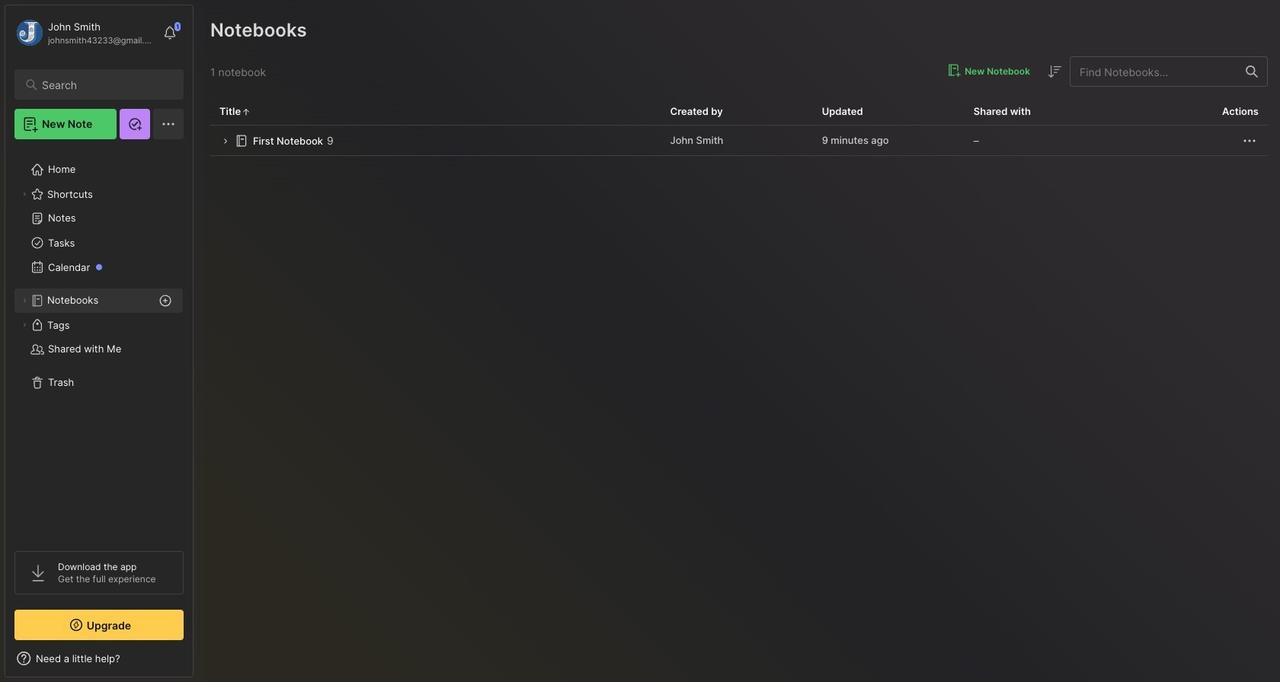 Task type: vqa. For each thing, say whether or not it's contained in the screenshot.
Main ELEMENT
yes



Task type: describe. For each thing, give the bounding box(es) containing it.
main element
[[0, 0, 198, 683]]

arrow image
[[220, 136, 231, 147]]

expand notebooks image
[[20, 297, 29, 306]]

expand tags image
[[20, 321, 29, 330]]

Sort field
[[1046, 62, 1064, 81]]

sort options image
[[1046, 63, 1064, 81]]

tree inside main element
[[5, 149, 193, 538]]

click to collapse image
[[192, 655, 204, 673]]



Task type: locate. For each thing, give the bounding box(es) containing it.
tree
[[5, 149, 193, 538]]

None search field
[[42, 75, 170, 94]]

WHAT'S NEW field
[[5, 647, 193, 672]]

Search text field
[[42, 78, 170, 92]]

row
[[210, 126, 1268, 156]]

More actions field
[[1241, 131, 1259, 150]]

none search field inside main element
[[42, 75, 170, 94]]

Account field
[[14, 18, 155, 48]]

Find Notebooks… text field
[[1071, 59, 1237, 84]]

more actions image
[[1241, 132, 1259, 150]]



